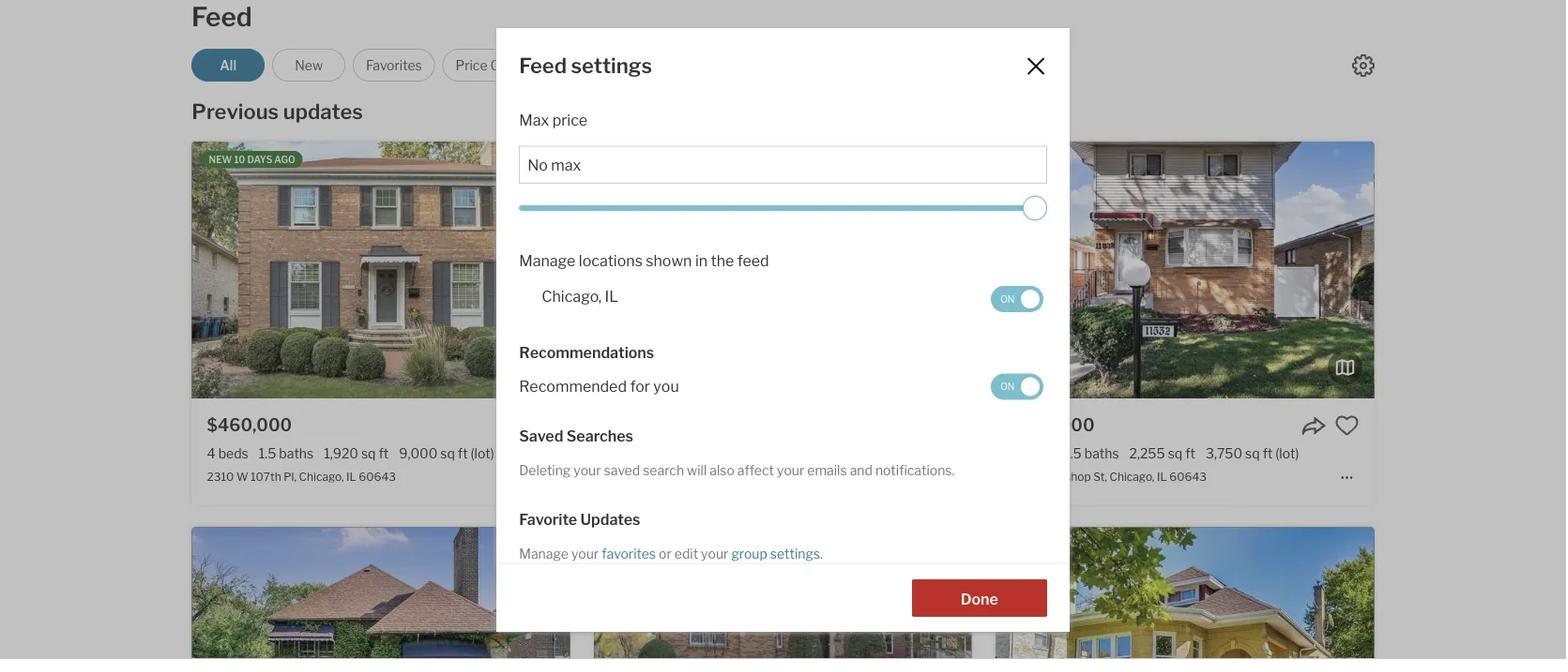 Task type: locate. For each thing, give the bounding box(es) containing it.
1 manage from the top
[[519, 251, 576, 269]]

il down 1,920 sq ft
[[346, 470, 356, 484]]

baths for $335,000
[[1085, 446, 1119, 462]]

ft left "3,750"
[[1186, 446, 1196, 462]]

feed
[[192, 1, 252, 33], [519, 53, 567, 78]]

favorite updates
[[519, 510, 641, 528]]

recommendations
[[519, 343, 654, 361]]

2 photo of 5051 w balmoral ave, chicago, il 60630 image from the left
[[972, 528, 1351, 660]]

1 horizontal spatial 60643
[[778, 470, 815, 484]]

baths up 2310 w 107th pl, chicago, il 60643
[[279, 446, 314, 462]]

107th
[[251, 470, 281, 484]]

manage down 'favorite'
[[519, 546, 569, 562]]

2 photo of 11532 s bishop st, chicago, il 60643 image from the left
[[1374, 142, 1567, 399]]

$460,000
[[207, 415, 292, 436]]

your left saved
[[574, 462, 601, 478]]

favorite button checkbox for $335,000
[[1335, 414, 1360, 438]]

your down favorite updates
[[572, 546, 599, 562]]

2 manage from the top
[[519, 546, 569, 562]]

0 vertical spatial manage
[[519, 251, 576, 269]]

manage for manage your favorites or edit your group settings.
[[519, 546, 569, 562]]

sq right 1,920
[[361, 446, 376, 462]]

1 sq from the left
[[361, 446, 376, 462]]

chicago, for 2310 w 107th pl, chicago, il 60643
[[299, 470, 344, 484]]

feed up all option on the top left
[[192, 1, 252, 33]]

4 sq from the left
[[1246, 446, 1260, 462]]

photo of 6109 n kilbourn ave, chicago, il 60646 image
[[996, 528, 1375, 660], [1374, 528, 1567, 660]]

1 baths from the left
[[279, 446, 314, 462]]

saved
[[604, 462, 640, 478]]

baths
[[279, 446, 314, 462], [1085, 446, 1119, 462]]

1 (lot) from the left
[[471, 446, 494, 462]]

photo of 2310 w 107th pl, chicago, il 60643 image
[[192, 142, 570, 399], [570, 142, 949, 399]]

updates
[[581, 510, 641, 528]]

2 (lot) from the left
[[1276, 446, 1300, 462]]

Status Change radio
[[829, 49, 946, 82]]

pl,
[[284, 470, 297, 484]]

3 sq from the left
[[1168, 446, 1183, 462]]

(lot)
[[471, 446, 494, 462], [1276, 446, 1300, 462]]

1 favorite button checkbox from the left
[[531, 414, 555, 438]]

max
[[519, 111, 549, 129]]

feed left open
[[519, 53, 567, 78]]

manage up chicago, il
[[519, 251, 576, 269]]

2310
[[207, 470, 234, 484]]

s
[[647, 470, 654, 484], [1045, 470, 1053, 484]]

Insights radio
[[666, 49, 741, 82]]

il for 11532 s bishop st, chicago, il 60643
[[1157, 470, 1167, 484]]

2 ft from the left
[[458, 446, 468, 462]]

3 60643 from the left
[[1170, 470, 1207, 484]]

manage
[[519, 251, 576, 269], [519, 546, 569, 562]]

3
[[609, 446, 618, 462]]

sq
[[361, 446, 376, 462], [441, 446, 455, 462], [1168, 446, 1183, 462], [1246, 446, 1260, 462]]

10700 s hoyne ave, chicago, il 60643
[[609, 470, 815, 484]]

ave,
[[693, 470, 715, 484]]

1 beds from the left
[[218, 446, 249, 462]]

(lot) right the 9,000
[[471, 446, 494, 462]]

chicago, down 2,255
[[1110, 470, 1155, 484]]

favorite button image
[[1335, 414, 1360, 438]]

2 60643 from the left
[[778, 470, 815, 484]]

ft right "3,750"
[[1263, 446, 1273, 462]]

0 horizontal spatial favorite button checkbox
[[531, 414, 555, 438]]

photo of 10700 s hoyne ave, chicago, il 60643 image
[[594, 142, 973, 399], [972, 142, 1351, 399]]

$399,900
[[609, 415, 693, 436]]

favorite button checkbox
[[531, 414, 555, 438], [1335, 414, 1360, 438]]

sq for 9,000
[[441, 446, 455, 462]]

will
[[687, 462, 707, 478]]

your
[[574, 462, 601, 478], [777, 462, 805, 478], [572, 546, 599, 562], [701, 546, 729, 562]]

60643 right 'affect'
[[778, 470, 815, 484]]

ft
[[379, 446, 389, 462], [458, 446, 468, 462], [1186, 446, 1196, 462], [1263, 446, 1273, 462]]

10
[[234, 154, 245, 165]]

2.5
[[1063, 446, 1082, 462]]

photo of 11835 s bell ave, chicago, il 60638 image
[[192, 528, 570, 660], [570, 528, 949, 660]]

option group containing all
[[192, 49, 946, 82]]

chicago, down 1,920
[[299, 470, 344, 484]]

0 vertical spatial feed
[[192, 1, 252, 33]]

4 ft from the left
[[1263, 446, 1273, 462]]

60643 down 2,255 sq ft
[[1170, 470, 1207, 484]]

1 horizontal spatial beds
[[620, 446, 650, 462]]

sq right 2,255
[[1168, 446, 1183, 462]]

price change
[[456, 57, 538, 73]]

1 photo of 11835 s bell ave, chicago, il 60638 image from the left
[[192, 528, 570, 660]]

hoyne
[[656, 470, 691, 484]]

option group
[[192, 49, 946, 82]]

favorite button checkbox for $460,000
[[531, 414, 555, 438]]

4
[[207, 446, 216, 462]]

the
[[711, 251, 734, 269]]

60643
[[359, 470, 396, 484], [778, 470, 815, 484], [1170, 470, 1207, 484]]

w
[[236, 470, 248, 484]]

0 horizontal spatial beds
[[218, 446, 249, 462]]

ft right the 9,000
[[458, 446, 468, 462]]

photo of 11532 s bishop st, chicago, il 60643 image
[[996, 142, 1375, 399], [1374, 142, 1567, 399]]

chicago, right ave,
[[718, 470, 763, 484]]

11532 s bishop st, chicago, il 60643
[[1011, 470, 1207, 484]]

1 vertical spatial manage
[[519, 546, 569, 562]]

0 horizontal spatial baths
[[279, 446, 314, 462]]

chicago,
[[542, 287, 602, 305], [299, 470, 344, 484], [718, 470, 763, 484], [1110, 470, 1155, 484]]

0 horizontal spatial s
[[647, 470, 654, 484]]

2 s from the left
[[1045, 470, 1053, 484]]

(lot) right "3,750"
[[1276, 446, 1300, 462]]

1 60643 from the left
[[359, 470, 396, 484]]

Max price slider range field
[[519, 195, 1047, 220]]

all
[[220, 57, 237, 73]]

(lot) for $335,000
[[1276, 446, 1300, 462]]

2,255
[[1130, 446, 1166, 462]]

2 beds from the left
[[620, 446, 650, 462]]

manage locations shown in the feed
[[519, 251, 769, 269]]

sq for 3,750
[[1246, 446, 1260, 462]]

0 horizontal spatial 60643
[[359, 470, 396, 484]]

beds right 4
[[218, 446, 249, 462]]

your right edit
[[701, 546, 729, 562]]

emails
[[808, 462, 847, 478]]

affect
[[738, 462, 774, 478]]

$335,000
[[1011, 415, 1095, 436]]

0 horizontal spatial feed
[[192, 1, 252, 33]]

sq right "3,750"
[[1246, 446, 1260, 462]]

group
[[732, 546, 768, 562]]

1 horizontal spatial feed
[[519, 53, 567, 78]]

2 baths from the left
[[1085, 446, 1119, 462]]

1 horizontal spatial favorite button checkbox
[[1335, 414, 1360, 438]]

previous
[[192, 99, 279, 124]]

0 horizontal spatial (lot)
[[471, 446, 494, 462]]

st,
[[1094, 470, 1108, 484]]

chicago, for 10700 s hoyne ave, chicago, il 60643
[[718, 470, 763, 484]]

il
[[605, 287, 618, 305], [346, 470, 356, 484], [765, 470, 775, 484], [1157, 470, 1167, 484]]

beds
[[218, 446, 249, 462], [620, 446, 650, 462]]

3 ft from the left
[[1186, 446, 1196, 462]]

change
[[491, 57, 538, 73]]

favorite
[[519, 510, 577, 528]]

bishop
[[1055, 470, 1091, 484]]

1,920
[[324, 446, 358, 462]]

feed for feed
[[192, 1, 252, 33]]

baths up st,
[[1085, 446, 1119, 462]]

group settings. link
[[729, 546, 823, 562]]

days
[[247, 154, 272, 165]]

2 sq from the left
[[441, 446, 455, 462]]

searches
[[567, 426, 634, 445]]

you
[[654, 377, 679, 395]]

9,000 sq ft (lot)
[[399, 446, 494, 462]]

2 horizontal spatial 60643
[[1170, 470, 1207, 484]]

sq right the 9,000
[[441, 446, 455, 462]]

60643 down 1,920 sq ft
[[359, 470, 396, 484]]

s left hoyne
[[647, 470, 654, 484]]

All radio
[[192, 49, 265, 82]]

1 horizontal spatial (lot)
[[1276, 446, 1300, 462]]

price
[[456, 57, 488, 73]]

s for 10700
[[647, 470, 654, 484]]

s right the 11532
[[1045, 470, 1053, 484]]

il down 2,255 sq ft
[[1157, 470, 1167, 484]]

2 favorite button checkbox from the left
[[1335, 414, 1360, 438]]

ft for 3,750 sq ft (lot)
[[1263, 446, 1273, 462]]

photo of 5051 w balmoral ave, chicago, il 60630 image
[[594, 528, 973, 660], [972, 528, 1351, 660]]

1 vertical spatial feed
[[519, 53, 567, 78]]

1 s from the left
[[647, 470, 654, 484]]

1 horizontal spatial s
[[1045, 470, 1053, 484]]

il right also
[[765, 470, 775, 484]]

deleting your saved search will also affect your emails and notifications.
[[519, 462, 955, 478]]

60643 for $460,000
[[359, 470, 396, 484]]

sq for 1,920
[[361, 446, 376, 462]]

il for 10700 s hoyne ave, chicago, il 60643
[[765, 470, 775, 484]]

New radio
[[272, 49, 346, 82]]

favorites link
[[599, 546, 659, 562]]

1 horizontal spatial baths
[[1085, 446, 1119, 462]]

1 ft from the left
[[379, 446, 389, 462]]

recommended for you
[[519, 377, 679, 395]]

new 10 days ago
[[209, 154, 295, 165]]

ft left the 9,000
[[379, 446, 389, 462]]

beds up saved
[[620, 446, 650, 462]]



Task type: vqa. For each thing, say whether or not it's contained in the screenshot.
first with from right
no



Task type: describe. For each thing, give the bounding box(es) containing it.
notifications.
[[876, 462, 955, 478]]

search
[[643, 462, 684, 478]]

3,750 sq ft (lot)
[[1206, 446, 1300, 462]]

deleting
[[519, 462, 571, 478]]

Sold radio
[[749, 49, 822, 82]]

also
[[710, 462, 735, 478]]

locations
[[579, 251, 643, 269]]

2 photo of 11835 s bell ave, chicago, il 60638 image from the left
[[570, 528, 949, 660]]

Favorites radio
[[353, 49, 435, 82]]

new
[[209, 154, 232, 165]]

or
[[659, 546, 672, 562]]

sq for 2,255
[[1168, 446, 1183, 462]]

s for 11532
[[1045, 470, 1053, 484]]

done button
[[912, 580, 1047, 618]]

10700
[[609, 470, 644, 484]]

for
[[630, 377, 650, 395]]

done
[[961, 591, 998, 609]]

manage for manage locations shown in the feed
[[519, 251, 576, 269]]

1.5 baths
[[259, 446, 314, 462]]

baths for $460,000
[[279, 446, 314, 462]]

1 photo of 10700 s hoyne ave, chicago, il 60643 image from the left
[[594, 142, 973, 399]]

and
[[850, 462, 873, 478]]

price
[[553, 111, 588, 129]]

2.5 baths
[[1063, 446, 1119, 462]]

2 photo of 10700 s hoyne ave, chicago, il 60643 image from the left
[[972, 142, 1351, 399]]

favorite button image
[[531, 414, 555, 438]]

feed settings
[[519, 53, 652, 78]]

feed
[[738, 251, 769, 269]]

4 beds
[[207, 446, 249, 462]]

your right 'affect'
[[777, 462, 805, 478]]

11532
[[1011, 470, 1043, 484]]

updates
[[283, 99, 363, 124]]

open
[[571, 57, 604, 73]]

Max price input text field
[[528, 156, 1039, 174]]

saved searches
[[519, 426, 634, 445]]

shown
[[646, 251, 692, 269]]

chicago, il
[[542, 287, 618, 305]]

il down locations on the top left of the page
[[605, 287, 618, 305]]

beds for 3 beds
[[620, 446, 650, 462]]

in
[[695, 251, 708, 269]]

2,255 sq ft
[[1130, 446, 1196, 462]]

beds for 4 beds
[[218, 446, 249, 462]]

3 beds
[[609, 446, 650, 462]]

ft for 1,920 sq ft
[[379, 446, 389, 462]]

new
[[295, 57, 323, 73]]

favorites
[[366, 57, 422, 73]]

(lot) for $460,000
[[471, 446, 494, 462]]

ago
[[274, 154, 295, 165]]

favorites
[[602, 546, 656, 562]]

settings
[[571, 53, 652, 78]]

1 photo of 6109 n kilbourn ave, chicago, il 60646 image from the left
[[996, 528, 1375, 660]]

3,750
[[1206, 446, 1243, 462]]

Price Change radio
[[443, 49, 551, 82]]

Open House radio
[[558, 49, 659, 82]]

saved
[[519, 426, 564, 445]]

max price
[[519, 111, 588, 129]]

edit
[[675, 546, 698, 562]]

9,000
[[399, 446, 438, 462]]

il for 2310 w 107th pl, chicago, il 60643
[[346, 470, 356, 484]]

2 photo of 6109 n kilbourn ave, chicago, il 60646 image from the left
[[1374, 528, 1567, 660]]

1 photo of 5051 w balmoral ave, chicago, il 60630 image from the left
[[594, 528, 973, 660]]

1 photo of 2310 w 107th pl, chicago, il 60643 image from the left
[[192, 142, 570, 399]]

manage your favorites or edit your group settings.
[[519, 546, 823, 562]]

ft for 2,255 sq ft
[[1186, 446, 1196, 462]]

2310 w 107th pl, chicago, il 60643
[[207, 470, 396, 484]]

chicago, for 11532 s bishop st, chicago, il 60643
[[1110, 470, 1155, 484]]

60643 for $335,000
[[1170, 470, 1207, 484]]

feed for feed settings
[[519, 53, 567, 78]]

1 photo of 11532 s bishop st, chicago, il 60643 image from the left
[[996, 142, 1375, 399]]

recommended
[[519, 377, 627, 395]]

house
[[607, 57, 646, 73]]

1,920 sq ft
[[324, 446, 389, 462]]

previous updates
[[192, 99, 363, 124]]

ft for 9,000 sq ft (lot)
[[458, 446, 468, 462]]

2 photo of 2310 w 107th pl, chicago, il 60643 image from the left
[[570, 142, 949, 399]]

chicago, down locations on the top left of the page
[[542, 287, 602, 305]]

1.5
[[259, 446, 276, 462]]

settings.
[[771, 546, 823, 562]]

open house
[[571, 57, 646, 73]]



